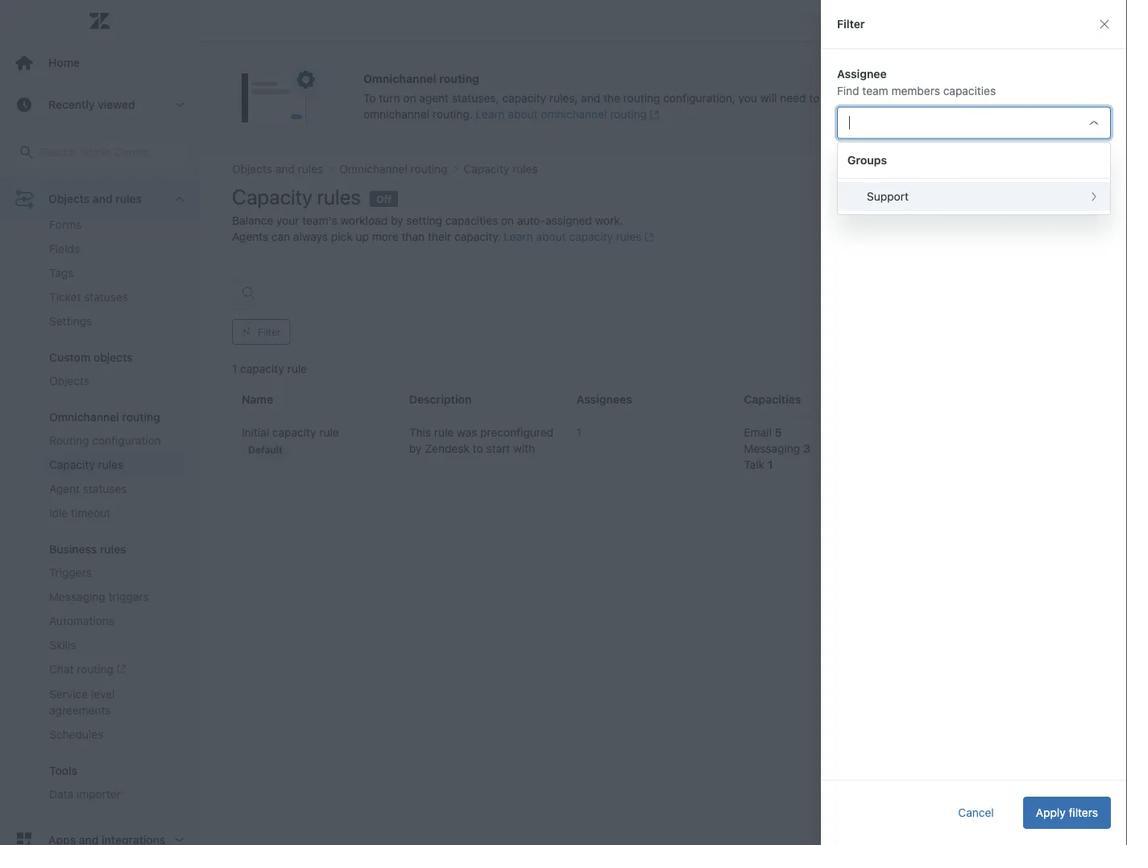 Task type: locate. For each thing, give the bounding box(es) containing it.
routing configuration link
[[43, 429, 183, 453]]

tickets element
[[49, 195, 88, 208]]

chat routing link
[[43, 658, 183, 683]]

0 vertical spatial objects
[[48, 192, 90, 206]]

routing up the configuration
[[122, 411, 160, 424]]

objects and rules
[[48, 192, 142, 206]]

apply
[[1036, 806, 1066, 820]]

objects element
[[49, 373, 90, 389]]

objects
[[93, 351, 133, 364]]

custom objects element
[[49, 351, 133, 364]]

statuses
[[84, 290, 128, 304], [83, 482, 127, 496]]

automations
[[49, 614, 115, 628]]

forms link
[[43, 213, 183, 237]]

messaging
[[49, 590, 105, 604]]

ticket statuses
[[49, 290, 128, 304]]

list box inside filter dialog
[[837, 142, 1111, 215]]

triggers
[[49, 566, 92, 579]]

objects down custom
[[49, 374, 90, 388]]

2 vertical spatial rules
[[100, 543, 126, 556]]

automations link
[[43, 609, 183, 633]]

routing configuration element
[[49, 433, 161, 449]]

objects link
[[43, 369, 183, 393]]

none field inside filter dialog
[[850, 110, 1077, 136]]

None field
[[850, 110, 1077, 136]]

idle
[[49, 506, 68, 520]]

forms element
[[49, 217, 82, 233]]

1 vertical spatial objects
[[49, 374, 90, 388]]

objects
[[48, 192, 90, 206], [49, 374, 90, 388]]

list box containing groups
[[837, 142, 1111, 215]]

rules
[[115, 192, 142, 206], [98, 458, 123, 471], [100, 543, 126, 556]]

configuration
[[92, 434, 161, 447]]

service level agreements link
[[43, 683, 183, 723]]

agent statuses link
[[43, 477, 183, 501]]

1 vertical spatial statuses
[[83, 482, 127, 496]]

objects for objects and rules
[[48, 192, 90, 206]]

tree item containing objects and rules
[[0, 129, 199, 820]]

agent statuses
[[49, 482, 127, 496]]

assignee
[[837, 68, 887, 81]]

rules right and
[[115, 192, 142, 206]]

data importer
[[49, 788, 121, 801]]

statuses down the 'tags' 'link' at the left top of the page
[[84, 290, 128, 304]]

idle timeout element
[[49, 505, 111, 521]]

messaging triggers element
[[49, 589, 149, 605]]

schedules element
[[49, 727, 103, 743]]

tools element
[[49, 765, 77, 778]]

rules inside dropdown button
[[115, 192, 142, 206]]

importer
[[76, 788, 121, 801]]

triggers
[[108, 590, 149, 604]]

1 vertical spatial rules
[[98, 458, 123, 471]]

None search field
[[2, 136, 197, 168]]

rules up the triggers link
[[100, 543, 126, 556]]

business
[[49, 543, 97, 556]]

team
[[863, 84, 889, 97]]

skills
[[49, 639, 76, 652]]

find
[[837, 84, 860, 97]]

tree item
[[0, 129, 199, 820]]

data
[[49, 788, 73, 801]]

level
[[91, 688, 115, 701]]

business rules
[[49, 543, 126, 556]]

list box
[[837, 142, 1111, 215]]

0 horizontal spatial routing
[[77, 663, 114, 676]]

schedules link
[[43, 723, 183, 747]]

objects inside dropdown button
[[48, 192, 90, 206]]

service level agreements
[[49, 688, 115, 717]]

capacity
[[49, 458, 95, 471]]

rules down routing configuration link
[[98, 458, 123, 471]]

1 horizontal spatial routing
[[122, 411, 160, 424]]

objects for objects
[[49, 374, 90, 388]]

tags element
[[49, 265, 74, 281]]

statuses down capacity rules 'link'
[[83, 482, 127, 496]]

statuses for ticket statuses
[[84, 290, 128, 304]]

objects up forms
[[48, 192, 90, 206]]

0 vertical spatial statuses
[[84, 290, 128, 304]]

support
[[867, 190, 909, 203]]

agent
[[49, 482, 80, 496]]

0 vertical spatial rules
[[115, 192, 142, 206]]

schedules
[[49, 728, 103, 742]]

routing
[[122, 411, 160, 424], [77, 663, 114, 676]]

idle timeout link
[[43, 501, 183, 525]]

tickets
[[49, 195, 88, 208]]

capacities
[[944, 84, 996, 97]]

rules inside 'element'
[[98, 458, 123, 471]]

agent statuses element
[[49, 481, 127, 497]]

ticket statuses link
[[43, 285, 183, 309]]

messaging triggers link
[[43, 585, 183, 609]]

capacity rules link
[[43, 453, 183, 477]]

filter dialog
[[821, 0, 1128, 846]]

routing up level
[[77, 663, 114, 676]]

1 vertical spatial routing
[[77, 663, 114, 676]]

service
[[49, 688, 88, 701]]

statuses for agent statuses
[[83, 482, 127, 496]]

assignee find team members capacities
[[837, 68, 996, 97]]

automations element
[[49, 613, 115, 629]]

objects inside group
[[49, 374, 90, 388]]

filters
[[1069, 806, 1099, 820]]

tags link
[[43, 261, 183, 285]]

rules for business rules
[[100, 543, 126, 556]]

0 vertical spatial routing
[[122, 411, 160, 424]]



Task type: describe. For each thing, give the bounding box(es) containing it.
chat
[[49, 663, 74, 676]]

omnichannel routing
[[49, 411, 160, 424]]

forms
[[49, 218, 82, 231]]

omnichannel routing element
[[49, 411, 160, 424]]

ticket
[[49, 290, 81, 304]]

custom
[[49, 351, 91, 364]]

idle timeout
[[49, 506, 111, 520]]

tree item inside primary element
[[0, 129, 199, 820]]

routing for omnichannel routing
[[122, 411, 160, 424]]

skills element
[[49, 637, 76, 654]]

apply filters button
[[1023, 797, 1111, 829]]

members
[[892, 84, 941, 97]]

ticket statuses element
[[49, 289, 128, 305]]

settings link
[[43, 309, 183, 334]]

tools
[[49, 765, 77, 778]]

chat routing element
[[49, 662, 126, 679]]

Search Admin Center field
[[39, 145, 179, 160]]

messaging triggers
[[49, 590, 149, 604]]

close modal image
[[1099, 18, 1111, 31]]

agreements
[[49, 704, 111, 717]]

skills link
[[43, 633, 183, 658]]

omnichannel
[[49, 411, 119, 424]]

none search field inside primary element
[[2, 136, 197, 168]]

apply filters
[[1036, 806, 1099, 820]]

data importer element
[[49, 787, 121, 803]]

fields
[[49, 242, 80, 255]]

cancel
[[959, 806, 994, 820]]

triggers link
[[43, 561, 183, 585]]

fields link
[[43, 237, 183, 261]]

primary element
[[0, 0, 200, 846]]

objects and rules group
[[0, 171, 199, 820]]

routing for chat routing
[[77, 663, 114, 676]]

business rules element
[[49, 543, 126, 556]]

settings element
[[49, 313, 92, 330]]

and
[[93, 192, 113, 206]]

data importer link
[[43, 783, 183, 807]]

support option
[[838, 182, 1111, 211]]

objects and rules button
[[0, 178, 199, 220]]

service level agreements element
[[49, 687, 177, 719]]

routing configuration
[[49, 434, 161, 447]]

groups
[[848, 154, 887, 167]]

rules for capacity rules
[[98, 458, 123, 471]]

chat routing
[[49, 663, 114, 676]]

custom objects
[[49, 351, 133, 364]]

timeout
[[71, 506, 111, 520]]

settings
[[49, 315, 92, 328]]

triggers element
[[49, 565, 92, 581]]

cancel button
[[946, 797, 1007, 829]]

capacity rules
[[49, 458, 123, 471]]

fields element
[[49, 241, 80, 257]]

tags
[[49, 266, 74, 280]]

capacity rules element
[[49, 457, 123, 473]]

filter
[[837, 17, 865, 31]]

routing
[[49, 434, 89, 447]]



Task type: vqa. For each thing, say whether or not it's contained in the screenshot.
Recently viewed
no



